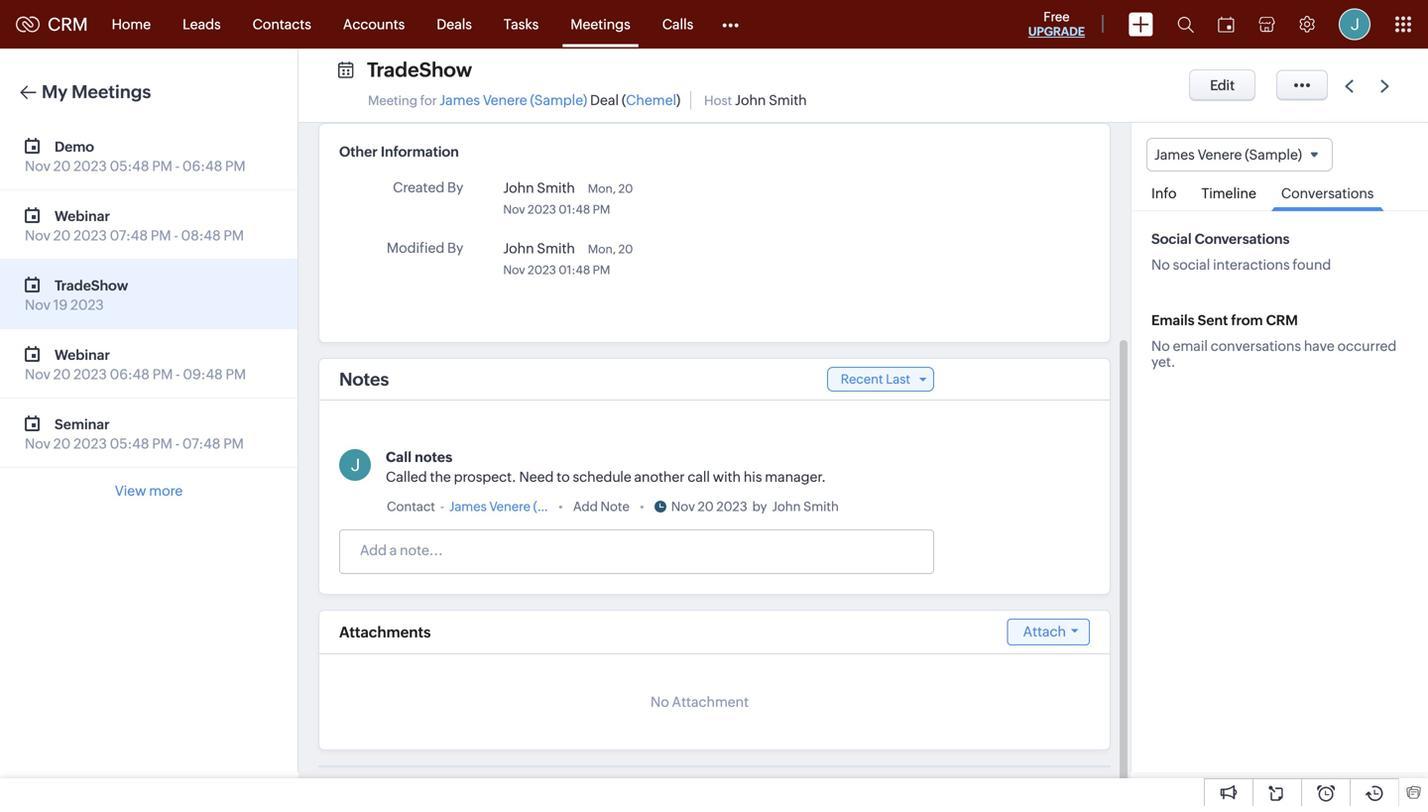 Task type: vqa. For each thing, say whether or not it's contained in the screenshot.
top All
no



Task type: locate. For each thing, give the bounding box(es) containing it.
venere down prospect.
[[489, 499, 531, 514]]

info link
[[1142, 172, 1187, 211]]

crm inside emails sent from crm no email conversations have occurred yet.
[[1266, 313, 1298, 329]]

05:48
[[110, 158, 149, 174], [110, 436, 149, 452]]

crm right logo
[[48, 14, 88, 34]]

0 vertical spatial crm
[[48, 14, 88, 34]]

nov
[[25, 158, 51, 174], [503, 203, 525, 216], [25, 228, 51, 244], [503, 263, 525, 277], [25, 297, 51, 313], [25, 367, 51, 382], [25, 436, 51, 452], [671, 499, 695, 514]]

2023 inside 'webinar nov 20 2023 07:48 pm - 08:48 pm'
[[73, 228, 107, 244]]

07:48 inside seminar nov 20 2023 05:48 pm - 07:48 pm
[[182, 436, 221, 452]]

conversations
[[1282, 186, 1374, 202], [1195, 231, 1290, 247]]

(sample) up timeline link
[[1245, 147, 1303, 163]]

add
[[573, 499, 598, 514]]

07:48 left 08:48
[[110, 228, 148, 244]]

- left 09:48
[[176, 367, 180, 382]]

james up info link
[[1155, 147, 1195, 163]]

deal
[[590, 92, 619, 108]]

john right modified by
[[503, 241, 534, 256]]

(sample)
[[530, 92, 587, 108], [1245, 147, 1303, 163], [533, 499, 586, 514]]

other information
[[339, 144, 459, 160]]

(sample) left deal
[[530, 92, 587, 108]]

view
[[115, 483, 146, 499]]

- inside 'webinar nov 20 2023 07:48 pm - 08:48 pm'
[[174, 228, 178, 244]]

created
[[393, 180, 445, 195]]

0 vertical spatial john smith
[[503, 180, 575, 196]]

timeline
[[1202, 186, 1257, 202]]

email
[[1173, 338, 1208, 354]]

2 mon, 20 nov 2023 01:48 pm from the top
[[503, 243, 633, 277]]

- up 'more'
[[175, 436, 180, 452]]

05:48 inside demo nov 20 2023 05:48 pm - 06:48 pm
[[110, 158, 149, 174]]

05:48 for demo
[[110, 158, 149, 174]]

2 john smith from the top
[[503, 241, 575, 256]]

james down prospect.
[[449, 499, 487, 514]]

2 vertical spatial venere
[[489, 499, 531, 514]]

1 horizontal spatial crm
[[1266, 313, 1298, 329]]

deals
[[437, 16, 472, 32]]

nov inside tradeshow nov 19 2023
[[25, 297, 51, 313]]

webinar
[[55, 208, 110, 224], [55, 347, 110, 363]]

contact - james venere (sample)
[[387, 499, 586, 514]]

1 mon, from the top
[[588, 182, 616, 195]]

conversations up 'interactions'
[[1195, 231, 1290, 247]]

1 horizontal spatial •
[[640, 499, 645, 514]]

2 01:48 from the top
[[559, 263, 591, 277]]

venere inside field
[[1198, 147, 1242, 163]]

1 • from the left
[[558, 499, 563, 514]]

venere for contact - james venere (sample)
[[489, 499, 531, 514]]

1 vertical spatial mon,
[[588, 243, 616, 256]]

by right modified
[[447, 240, 464, 256]]

- inside the webinar nov 20 2023 06:48 pm - 09:48 pm
[[176, 367, 180, 382]]

05:48 up view
[[110, 436, 149, 452]]

06:48 up 08:48
[[182, 158, 222, 174]]

notes
[[415, 449, 453, 465]]

2023 inside tradeshow nov 19 2023
[[70, 297, 104, 313]]

venere
[[483, 92, 527, 108], [1198, 147, 1242, 163], [489, 499, 531, 514]]

webinar down demo
[[55, 208, 110, 224]]

- inside demo nov 20 2023 05:48 pm - 06:48 pm
[[175, 158, 180, 174]]

tradeshow up for
[[367, 59, 472, 81]]

- for 08:48
[[174, 228, 178, 244]]

06:48 up seminar nov 20 2023 05:48 pm - 07:48 pm
[[110, 367, 150, 382]]

calendar image
[[1218, 16, 1235, 32]]

my
[[42, 82, 68, 102]]

1 vertical spatial webinar
[[55, 347, 110, 363]]

1 01:48 from the top
[[559, 203, 591, 216]]

tradeshow for tradeshow
[[367, 59, 472, 81]]

1 vertical spatial mon, 20 nov 2023 01:48 pm
[[503, 243, 633, 277]]

search element
[[1166, 0, 1206, 49]]

06:48 inside the webinar nov 20 2023 06:48 pm - 09:48 pm
[[110, 367, 150, 382]]

1 vertical spatial john smith
[[503, 241, 575, 256]]

2023 inside the webinar nov 20 2023 06:48 pm - 09:48 pm
[[73, 367, 107, 382]]

07:48
[[110, 228, 148, 244], [182, 436, 221, 452]]

20 inside seminar nov 20 2023 05:48 pm - 07:48 pm
[[53, 436, 71, 452]]

mon, 20 nov 2023 01:48 pm for modified by
[[503, 243, 633, 277]]

1 vertical spatial 07:48
[[182, 436, 221, 452]]

1 webinar from the top
[[55, 208, 110, 224]]

(sample) down to
[[533, 499, 586, 514]]

crm
[[48, 14, 88, 34], [1266, 313, 1298, 329]]

0 vertical spatial mon, 20 nov 2023 01:48 pm
[[503, 182, 633, 216]]

1 vertical spatial meetings
[[72, 82, 151, 102]]

2 by from the top
[[447, 240, 464, 256]]

tradeshow inside tradeshow nov 19 2023
[[55, 278, 128, 294]]

info
[[1152, 186, 1177, 202]]

schedule
[[573, 469, 632, 485]]

by for modified by
[[447, 240, 464, 256]]

webinar inside 'webinar nov 20 2023 07:48 pm - 08:48 pm'
[[55, 208, 110, 224]]

mon, for created by
[[588, 182, 616, 195]]

05:48 inside seminar nov 20 2023 05:48 pm - 07:48 pm
[[110, 436, 149, 452]]

None button
[[1190, 69, 1256, 101]]

1 horizontal spatial 06:48
[[182, 158, 222, 174]]

conversations link
[[1272, 172, 1384, 211]]

1 mon, 20 nov 2023 01:48 pm from the top
[[503, 182, 633, 216]]

conversations up found
[[1282, 186, 1374, 202]]

0 vertical spatial webinar
[[55, 208, 110, 224]]

0 horizontal spatial •
[[558, 499, 563, 514]]

create menu element
[[1117, 0, 1166, 48]]

by for created by
[[447, 180, 464, 195]]

0 vertical spatial no
[[1152, 257, 1170, 273]]

0 vertical spatial james
[[440, 92, 480, 108]]

05:48 for seminar
[[110, 436, 149, 452]]

05:48 up 'webinar nov 20 2023 07:48 pm - 08:48 pm'
[[110, 158, 149, 174]]

1 vertical spatial tradeshow
[[55, 278, 128, 294]]

1 by from the top
[[447, 180, 464, 195]]

1 john smith from the top
[[503, 180, 575, 196]]

- up 'webinar nov 20 2023 07:48 pm - 08:48 pm'
[[175, 158, 180, 174]]

2 vertical spatial (sample)
[[533, 499, 586, 514]]

james venere (sample) link down need
[[449, 497, 586, 517]]

nov inside the webinar nov 20 2023 06:48 pm - 09:48 pm
[[25, 367, 51, 382]]

mon,
[[588, 182, 616, 195], [588, 243, 616, 256]]

0 vertical spatial 01:48
[[559, 203, 591, 216]]

1 vertical spatial (sample)
[[1245, 147, 1303, 163]]

calls
[[662, 16, 694, 32]]

1 vertical spatial 05:48
[[110, 436, 149, 452]]

webinar inside the webinar nov 20 2023 06:48 pm - 09:48 pm
[[55, 347, 110, 363]]

venere for meeting for james venere (sample) deal ( chemel )
[[483, 92, 527, 108]]

search image
[[1178, 16, 1194, 33]]

no down social
[[1152, 257, 1170, 273]]

james
[[440, 92, 480, 108], [1155, 147, 1195, 163], [449, 499, 487, 514]]

20 inside 'webinar nov 20 2023 07:48 pm - 08:48 pm'
[[53, 228, 71, 244]]

1 vertical spatial crm
[[1266, 313, 1298, 329]]

-
[[175, 158, 180, 174], [174, 228, 178, 244], [176, 367, 180, 382], [175, 436, 180, 452], [440, 499, 444, 514]]

james inside james venere (sample) field
[[1155, 147, 1195, 163]]

meetings
[[571, 16, 631, 32], [72, 82, 151, 102]]

no left attachment
[[651, 694, 669, 710]]

more
[[149, 483, 183, 499]]

1 vertical spatial no
[[1152, 338, 1170, 354]]

crm right from
[[1266, 313, 1298, 329]]

2 webinar from the top
[[55, 347, 110, 363]]

2 mon, from the top
[[588, 243, 616, 256]]

• add note •
[[558, 499, 645, 514]]

0 vertical spatial conversations
[[1282, 186, 1374, 202]]

home link
[[96, 0, 167, 48]]

1 vertical spatial venere
[[1198, 147, 1242, 163]]

nov inside demo nov 20 2023 05:48 pm - 06:48 pm
[[25, 158, 51, 174]]

emails
[[1152, 313, 1195, 329]]

webinar for 07:48
[[55, 208, 110, 224]]

webinar nov 20 2023 07:48 pm - 08:48 pm
[[25, 208, 244, 244]]

create menu image
[[1129, 12, 1154, 36]]

0 horizontal spatial 06:48
[[110, 367, 150, 382]]

• right note
[[640, 499, 645, 514]]

0 horizontal spatial meetings
[[72, 82, 151, 102]]

• left add
[[558, 499, 563, 514]]

0 horizontal spatial crm
[[48, 14, 88, 34]]

meetings up deal
[[571, 16, 631, 32]]

0 vertical spatial mon,
[[588, 182, 616, 195]]

07:48 up 'more'
[[182, 436, 221, 452]]

01:48
[[559, 203, 591, 216], [559, 263, 591, 277]]

pm
[[152, 158, 173, 174], [225, 158, 246, 174], [593, 203, 610, 216], [151, 228, 171, 244], [224, 228, 244, 244], [593, 263, 610, 277], [152, 367, 173, 382], [226, 367, 246, 382], [152, 436, 173, 452], [223, 436, 244, 452]]

0 vertical spatial by
[[447, 180, 464, 195]]

0 vertical spatial 05:48
[[110, 158, 149, 174]]

- left 08:48
[[174, 228, 178, 244]]

0 vertical spatial (sample)
[[530, 92, 587, 108]]

0 vertical spatial tradeshow
[[367, 59, 472, 81]]

tradeshow up 19 at the left of the page
[[55, 278, 128, 294]]

- inside seminar nov 20 2023 05:48 pm - 07:48 pm
[[175, 436, 180, 452]]

mon, 20 nov 2023 01:48 pm for created by
[[503, 182, 633, 216]]

(sample) for meeting for james venere (sample) deal ( chemel )
[[530, 92, 587, 108]]

20 inside the webinar nov 20 2023 06:48 pm - 09:48 pm
[[53, 367, 71, 382]]

contacts link
[[237, 0, 327, 48]]

logo image
[[16, 16, 40, 32]]

profile image
[[1339, 8, 1371, 40]]

2 05:48 from the top
[[110, 436, 149, 452]]

1 vertical spatial 01:48
[[559, 263, 591, 277]]

found
[[1293, 257, 1332, 273]]

free
[[1044, 9, 1070, 24]]

the
[[430, 469, 451, 485]]

attachments
[[339, 624, 431, 641]]

1 vertical spatial james
[[1155, 147, 1195, 163]]

webinar down 19 at the left of the page
[[55, 347, 110, 363]]

by right created
[[447, 180, 464, 195]]

2 vertical spatial james
[[449, 499, 487, 514]]

0 horizontal spatial 07:48
[[110, 228, 148, 244]]

social conversations no social interactions found
[[1152, 231, 1332, 273]]

meetings right "my"
[[72, 82, 151, 102]]

smith
[[769, 92, 807, 108], [537, 180, 575, 196], [537, 241, 575, 256], [804, 499, 839, 514]]

0 vertical spatial james venere (sample) link
[[440, 92, 587, 108]]

tasks link
[[488, 0, 555, 48]]

john
[[735, 92, 766, 108], [503, 180, 534, 196], [503, 241, 534, 256], [772, 499, 801, 514]]

to
[[557, 469, 570, 485]]

0 vertical spatial venere
[[483, 92, 527, 108]]

seminar nov 20 2023 05:48 pm - 07:48 pm
[[25, 417, 244, 452]]

1 vertical spatial 06:48
[[110, 367, 150, 382]]

0 vertical spatial 07:48
[[110, 228, 148, 244]]

for
[[420, 93, 437, 108]]

crm link
[[16, 14, 88, 34]]

(sample) for contact - james venere (sample)
[[533, 499, 586, 514]]

- down the
[[440, 499, 444, 514]]

1 horizontal spatial 07:48
[[182, 436, 221, 452]]

james venere (sample) link down tasks
[[440, 92, 587, 108]]

06:48
[[182, 158, 222, 174], [110, 367, 150, 382]]

venere right for
[[483, 92, 527, 108]]

manager.
[[765, 469, 826, 485]]

1 horizontal spatial meetings
[[571, 16, 631, 32]]

leads
[[183, 16, 221, 32]]

1 horizontal spatial tradeshow
[[367, 59, 472, 81]]

upgrade
[[1029, 25, 1085, 38]]

0 horizontal spatial tradeshow
[[55, 278, 128, 294]]

seminar
[[55, 417, 110, 433]]

0 vertical spatial 06:48
[[182, 158, 222, 174]]

1 05:48 from the top
[[110, 158, 149, 174]]

- for 07:48
[[175, 436, 180, 452]]

james right for
[[440, 92, 480, 108]]

1 vertical spatial conversations
[[1195, 231, 1290, 247]]

calls link
[[647, 0, 710, 48]]

no down "emails" on the right top of page
[[1152, 338, 1170, 354]]

venere up timeline link
[[1198, 147, 1242, 163]]

20
[[53, 158, 71, 174], [618, 182, 633, 195], [53, 228, 71, 244], [618, 243, 633, 256], [53, 367, 71, 382], [53, 436, 71, 452], [698, 499, 714, 514]]

1 vertical spatial by
[[447, 240, 464, 256]]

tradeshow
[[367, 59, 472, 81], [55, 278, 128, 294]]

leads link
[[167, 0, 237, 48]]

•
[[558, 499, 563, 514], [640, 499, 645, 514]]

add note link
[[573, 497, 630, 517]]



Task type: describe. For each thing, give the bounding box(es) containing it.
chemel
[[626, 92, 677, 108]]

james for meeting for james venere (sample) deal ( chemel )
[[440, 92, 480, 108]]

profile element
[[1327, 0, 1383, 48]]

next record image
[[1381, 80, 1394, 93]]

call
[[386, 449, 412, 465]]

other
[[339, 144, 378, 160]]

by john smith
[[753, 499, 839, 514]]

2023 inside demo nov 20 2023 05:48 pm - 06:48 pm
[[73, 158, 107, 174]]

0 vertical spatial meetings
[[571, 16, 631, 32]]

call
[[688, 469, 710, 485]]

tradeshow nov 19 2023
[[25, 278, 128, 313]]

attach
[[1023, 624, 1066, 640]]

01:48 for modified by
[[559, 263, 591, 277]]

host
[[704, 93, 732, 108]]

by
[[753, 499, 767, 514]]

)
[[677, 92, 681, 108]]

james venere (sample)
[[1155, 147, 1303, 163]]

recent
[[841, 372, 884, 387]]

attachment
[[672, 694, 749, 710]]

19
[[53, 297, 68, 313]]

timeline link
[[1192, 172, 1267, 211]]

information
[[381, 144, 459, 160]]

john smith for modified by
[[503, 241, 575, 256]]

mon, for modified by
[[588, 243, 616, 256]]

host john smith
[[704, 92, 807, 108]]

attach link
[[1007, 619, 1090, 646]]

09:48
[[183, 367, 223, 382]]

webinar nov 20 2023 06:48 pm - 09:48 pm
[[25, 347, 246, 382]]

no inside social conversations no social interactions found
[[1152, 257, 1170, 273]]

prospect.
[[454, 469, 517, 485]]

demo nov 20 2023 05:48 pm - 06:48 pm
[[25, 139, 246, 174]]

20 inside demo nov 20 2023 05:48 pm - 06:48 pm
[[53, 158, 71, 174]]

Other Modules field
[[710, 8, 752, 40]]

meeting for james venere (sample) deal ( chemel )
[[368, 92, 681, 108]]

06:48 inside demo nov 20 2023 05:48 pm - 06:48 pm
[[182, 158, 222, 174]]

modified
[[387, 240, 445, 256]]

nov 20 2023
[[671, 499, 748, 514]]

01:48 for created by
[[559, 203, 591, 216]]

conversations inside social conversations no social interactions found
[[1195, 231, 1290, 247]]

notes
[[339, 369, 389, 390]]

07:48 inside 'webinar nov 20 2023 07:48 pm - 08:48 pm'
[[110, 228, 148, 244]]

accounts
[[343, 16, 405, 32]]

his
[[744, 469, 762, 485]]

- for 09:48
[[176, 367, 180, 382]]

(sample) inside james venere (sample) field
[[1245, 147, 1303, 163]]

john smith for created by
[[503, 180, 575, 196]]

previous record image
[[1345, 80, 1354, 93]]

1 vertical spatial james venere (sample) link
[[449, 497, 586, 517]]

demo
[[55, 139, 94, 155]]

from
[[1231, 313, 1263, 329]]

home
[[112, 16, 151, 32]]

modified by
[[387, 240, 464, 256]]

Add a note... field
[[340, 541, 933, 561]]

chemel link
[[626, 92, 677, 108]]

yet.
[[1152, 354, 1176, 370]]

interactions
[[1213, 257, 1290, 273]]

john right by
[[772, 499, 801, 514]]

social
[[1152, 231, 1192, 247]]

social
[[1173, 257, 1211, 273]]

conversations
[[1211, 338, 1302, 354]]

james for contact - james venere (sample)
[[449, 499, 487, 514]]

contacts
[[253, 16, 311, 32]]

meeting
[[368, 93, 418, 108]]

with
[[713, 469, 741, 485]]

note
[[601, 499, 630, 514]]

webinar for 06:48
[[55, 347, 110, 363]]

call notes called the prospect. need to schedule another call with his manager.
[[386, 449, 826, 485]]

2 • from the left
[[640, 499, 645, 514]]

called
[[386, 469, 427, 485]]

08:48
[[181, 228, 221, 244]]

tradeshow for tradeshow nov 19 2023
[[55, 278, 128, 294]]

2023 inside seminar nov 20 2023 05:48 pm - 07:48 pm
[[73, 436, 107, 452]]

john down meeting for james venere (sample) deal ( chemel )
[[503, 180, 534, 196]]

john right host
[[735, 92, 766, 108]]

another
[[634, 469, 685, 485]]

need
[[519, 469, 554, 485]]

created by
[[393, 180, 464, 195]]

emails sent from crm no email conversations have occurred yet.
[[1152, 313, 1397, 370]]

free upgrade
[[1029, 9, 1085, 38]]

sent
[[1198, 313, 1228, 329]]

no attachment
[[651, 694, 749, 710]]

2 vertical spatial no
[[651, 694, 669, 710]]

nov inside seminar nov 20 2023 05:48 pm - 07:48 pm
[[25, 436, 51, 452]]

James Venere (Sample) field
[[1147, 138, 1333, 172]]

view more
[[115, 483, 183, 499]]

contact
[[387, 499, 435, 514]]

tasks
[[504, 16, 539, 32]]

nov inside 'webinar nov 20 2023 07:48 pm - 08:48 pm'
[[25, 228, 51, 244]]

- for 06:48
[[175, 158, 180, 174]]

my meetings
[[42, 82, 151, 102]]

last
[[886, 372, 911, 387]]

have
[[1304, 338, 1335, 354]]

meetings link
[[555, 0, 647, 48]]

recent last
[[841, 372, 911, 387]]

(
[[622, 92, 626, 108]]

accounts link
[[327, 0, 421, 48]]

no inside emails sent from crm no email conversations have occurred yet.
[[1152, 338, 1170, 354]]

occurred
[[1338, 338, 1397, 354]]

deals link
[[421, 0, 488, 48]]



